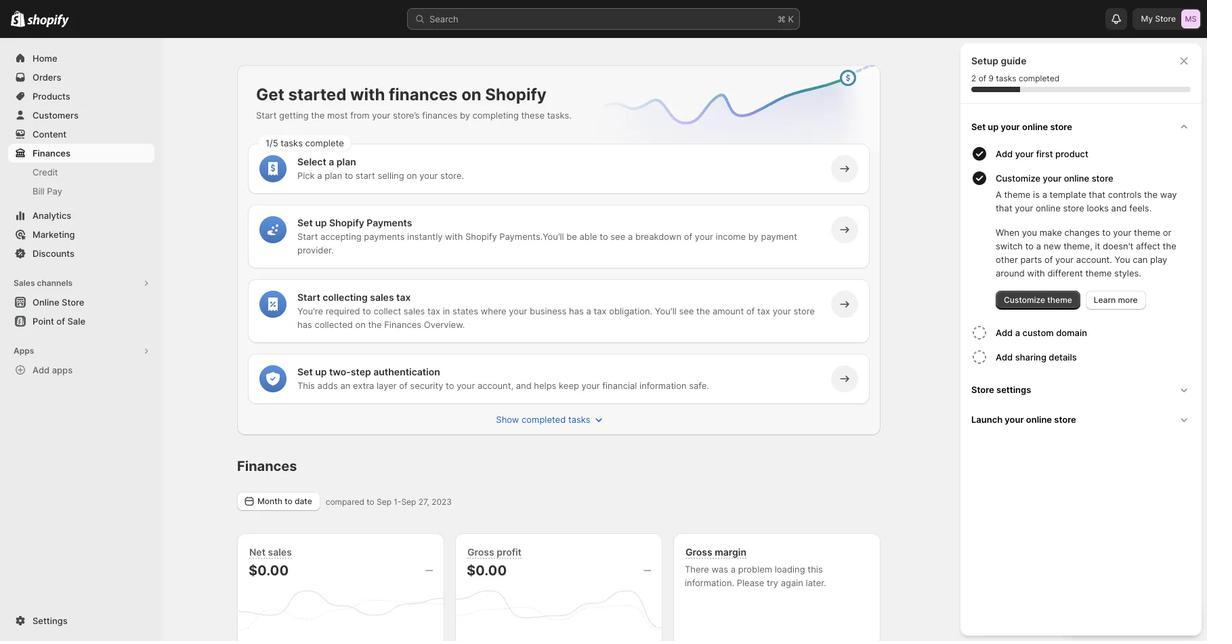 Task type: describe. For each thing, give the bounding box(es) containing it.
please
[[737, 577, 765, 588]]

customize theme link
[[996, 291, 1081, 310]]

your left account,
[[457, 380, 475, 391]]

adds
[[318, 380, 338, 391]]

store for online store
[[62, 297, 84, 308]]

to inside the set up two-step authentication this adds an extra layer of security to your account, and helps keep your financial information safe.
[[446, 380, 454, 391]]

from
[[351, 110, 370, 121]]

up for two-
[[315, 366, 327, 377]]

point of sale button
[[0, 312, 163, 331]]

get
[[256, 85, 285, 104]]

margin
[[715, 546, 747, 558]]

orders link
[[8, 68, 155, 87]]

collected
[[315, 319, 353, 330]]

sales
[[14, 278, 35, 288]]

later.
[[806, 577, 827, 588]]

set up your online store button
[[966, 112, 1197, 142]]

controls
[[1108, 189, 1142, 200]]

step
[[351, 366, 371, 377]]

to up 'doesn't'
[[1103, 227, 1111, 238]]

the inside a theme is a template that controls the way that your online store looks and feels.
[[1145, 189, 1158, 200]]

shopify inside get started with finances on shopify start getting the most from your store's finances by completing these tasks.
[[485, 85, 547, 104]]

online store
[[33, 297, 84, 308]]

on inside get started with finances on shopify start getting the most from your store's finances by completing these tasks.
[[462, 85, 482, 104]]

of inside the when you make changes to your theme or switch to a new theme, it doesn't affect the other parts of your account. you can play around with different theme styles.
[[1045, 254, 1053, 265]]

set up shopify payments start accepting payments instantly with shopify payments.you'll be able to see a breakdown of your income by payment provider.
[[298, 217, 798, 255]]

2 vertical spatial shopify
[[466, 231, 497, 242]]

to right the compared
[[367, 496, 375, 507]]

set for shopify
[[298, 217, 313, 228]]

gross for gross margin there was a problem loading this information. please try again later.
[[686, 546, 713, 558]]

a inside 'start collecting sales tax you're required to collect sales tax in states where your business has a tax obligation. you'll see the amount of tax your store has collected on the finances overview.'
[[587, 306, 591, 316]]

your right where
[[509, 306, 528, 316]]

1 sep from the left
[[377, 496, 392, 507]]

gross for gross profit
[[468, 546, 494, 558]]

online inside a theme is a template that controls the way that your online store looks and feels.
[[1036, 203, 1061, 213]]

feels.
[[1130, 203, 1152, 213]]

guide
[[1001, 55, 1027, 66]]

payments
[[364, 231, 405, 242]]

template
[[1050, 189, 1087, 200]]

select
[[298, 156, 326, 167]]

on inside "select a plan pick a plan to start selling on your store."
[[407, 170, 417, 181]]

a theme is a template that controls the way that your online store looks and feels.
[[996, 189, 1178, 213]]

store inside button
[[972, 384, 995, 395]]

an
[[341, 380, 351, 391]]

provider.
[[298, 245, 334, 255]]

apps button
[[8, 342, 155, 361]]

started
[[288, 85, 347, 104]]

your right the keep
[[582, 380, 600, 391]]

be
[[567, 231, 577, 242]]

store's
[[393, 110, 420, 121]]

tasks inside button
[[569, 414, 591, 425]]

products
[[33, 91, 70, 102]]

changes
[[1065, 227, 1100, 238]]

the down collect
[[368, 319, 382, 330]]

payments.you'll
[[500, 231, 564, 242]]

analytics link
[[8, 206, 155, 225]]

2 sep from the left
[[401, 496, 416, 507]]

a inside a theme is a template that controls the way that your online store looks and feels.
[[1043, 189, 1048, 200]]

home link
[[8, 49, 155, 68]]

your inside set up your online store button
[[1001, 121, 1020, 132]]

sales inside net sales dropdown button
[[268, 546, 292, 558]]

sale
[[67, 316, 85, 327]]

customize your online store element
[[969, 188, 1197, 310]]

settings link
[[8, 611, 155, 630]]

learn more
[[1094, 295, 1138, 305]]

when
[[996, 227, 1020, 238]]

my store image
[[1182, 9, 1201, 28]]

with inside set up shopify payments start accepting payments instantly with shopify payments.you'll be able to see a breakdown of your income by payment provider.
[[445, 231, 463, 242]]

gross margin button
[[682, 545, 750, 560]]

around
[[996, 268, 1025, 279]]

0 horizontal spatial finances
[[33, 148, 71, 159]]

tax right amount
[[758, 306, 771, 316]]

there
[[685, 564, 709, 575]]

completed inside the setup guide dialog
[[1019, 73, 1060, 83]]

net sales
[[249, 546, 292, 558]]

extra
[[353, 380, 374, 391]]

theme,
[[1064, 241, 1093, 251]]

launch your online store button
[[966, 405, 1197, 434]]

add for add apps
[[33, 365, 50, 375]]

to inside 'start collecting sales tax you're required to collect sales tax in states where your business has a tax obligation. you'll see the amount of tax your store has collected on the finances overview.'
[[363, 306, 371, 316]]

finances inside 'start collecting sales tax you're required to collect sales tax in states where your business has a tax obligation. you'll see the amount of tax your store has collected on the finances overview.'
[[384, 319, 422, 330]]

of inside set up shopify payments start accepting payments instantly with shopify payments.you'll be able to see a breakdown of your income by payment provider.
[[684, 231, 693, 242]]

⌘
[[778, 14, 786, 24]]

online store button
[[0, 293, 163, 312]]

launch your online store
[[972, 414, 1077, 425]]

start collecting sales tax image
[[266, 298, 280, 311]]

your inside get started with finances on shopify start getting the most from your store's finances by completing these tasks.
[[372, 110, 391, 121]]

of inside 'start collecting sales tax you're required to collect sales tax in states where your business has a tax obligation. you'll see the amount of tax your store has collected on the finances overview.'
[[747, 306, 755, 316]]

collect
[[374, 306, 401, 316]]

add apps
[[33, 365, 73, 375]]

doesn't
[[1103, 241, 1134, 251]]

a inside add a custom domain 'button'
[[1016, 327, 1021, 338]]

the inside get started with finances on shopify start getting the most from your store's finances by completing these tasks.
[[311, 110, 325, 121]]

1 vertical spatial plan
[[325, 170, 342, 181]]

month to date button
[[237, 492, 320, 511]]

k
[[788, 14, 794, 24]]

it
[[1095, 241, 1101, 251]]

account.
[[1077, 254, 1113, 265]]

get started with finances on shopify start getting the most from your store's finances by completing these tasks.
[[256, 85, 572, 121]]

complete
[[305, 138, 344, 148]]

completing
[[473, 110, 519, 121]]

a inside set up shopify payments start accepting payments instantly with shopify payments.you'll be able to see a breakdown of your income by payment provider.
[[628, 231, 633, 242]]

obligation.
[[609, 306, 653, 316]]

keep
[[559, 380, 579, 391]]

start inside 'start collecting sales tax you're required to collect sales tax in states where your business has a tax obligation. you'll see the amount of tax your store has collected on the finances overview.'
[[298, 291, 320, 303]]

your right amount
[[773, 306, 791, 316]]

show completed tasks
[[496, 414, 591, 425]]

switch
[[996, 241, 1023, 251]]

0 vertical spatial finances
[[389, 85, 458, 104]]

custom
[[1023, 327, 1054, 338]]

this
[[298, 380, 315, 391]]

theme up affect on the top right
[[1135, 227, 1161, 238]]

of inside button
[[56, 316, 65, 327]]

helps
[[534, 380, 557, 391]]

compared to sep 1-sep 27, 2023
[[326, 496, 452, 507]]

store inside button
[[1092, 173, 1114, 184]]

1 vertical spatial tasks
[[281, 138, 303, 148]]

2 of 9 tasks completed
[[972, 73, 1060, 83]]

pick
[[298, 170, 315, 181]]

completed inside button
[[522, 414, 566, 425]]

shopify image
[[27, 14, 69, 28]]

add apps button
[[8, 361, 155, 380]]

by inside get started with finances on shopify start getting the most from your store's finances by completing these tasks.
[[460, 110, 470, 121]]

my
[[1142, 14, 1153, 24]]

tax left obligation. at top
[[594, 306, 607, 316]]

online down settings
[[1027, 414, 1052, 425]]

more
[[1118, 295, 1138, 305]]

you're
[[298, 306, 323, 316]]

affect
[[1136, 241, 1161, 251]]

gross profit button
[[464, 545, 525, 560]]

with inside the when you make changes to your theme or switch to a new theme, it doesn't affect the other parts of your account. you can play around with different theme styles.
[[1028, 268, 1046, 279]]

1 vertical spatial finances
[[422, 110, 458, 121]]

of right 2
[[979, 73, 987, 83]]

apps
[[52, 365, 73, 375]]

add a custom domain button
[[996, 321, 1197, 345]]

your inside launch your online store button
[[1005, 414, 1024, 425]]

net
[[249, 546, 266, 558]]

to inside "select a plan pick a plan to start selling on your store."
[[345, 170, 353, 181]]

a right select
[[329, 156, 334, 167]]

learn more link
[[1086, 291, 1146, 310]]

discounts link
[[8, 244, 155, 263]]

customize for customize your online store
[[996, 173, 1041, 184]]

play
[[1151, 254, 1168, 265]]

a right pick
[[317, 170, 322, 181]]



Task type: vqa. For each thing, say whether or not it's contained in the screenshot.


Task type: locate. For each thing, give the bounding box(es) containing it.
sales right net
[[268, 546, 292, 558]]

0 horizontal spatial $0.00
[[249, 562, 289, 579]]

theme inside a theme is a template that controls the way that your online store looks and feels.
[[1005, 189, 1031, 200]]

$0.00
[[249, 562, 289, 579], [467, 562, 507, 579]]

⌘ k
[[778, 14, 794, 24]]

set up two-step authentication image
[[266, 372, 280, 386]]

amount
[[713, 306, 744, 316]]

credit
[[33, 167, 58, 178]]

tasks.
[[547, 110, 572, 121]]

2 vertical spatial tasks
[[569, 414, 591, 425]]

1 vertical spatial that
[[996, 203, 1013, 213]]

on up completing at the left of the page
[[462, 85, 482, 104]]

1 vertical spatial has
[[298, 319, 312, 330]]

add sharing details
[[996, 352, 1077, 363]]

2 vertical spatial sales
[[268, 546, 292, 558]]

online down is
[[1036, 203, 1061, 213]]

2 gross from the left
[[686, 546, 713, 558]]

customize your online store
[[996, 173, 1114, 184]]

store inside button
[[62, 297, 84, 308]]

sales channels
[[14, 278, 73, 288]]

security
[[410, 380, 443, 391]]

mark add sharing details as done image
[[972, 349, 988, 365]]

of inside the set up two-step authentication this adds an extra layer of security to your account, and helps keep your financial information safe.
[[399, 380, 408, 391]]

marketing link
[[8, 225, 155, 244]]

has right business
[[569, 306, 584, 316]]

up inside set up shopify payments start accepting payments instantly with shopify payments.you'll be able to see a breakdown of your income by payment provider.
[[315, 217, 327, 228]]

0 vertical spatial that
[[1089, 189, 1106, 200]]

0 vertical spatial tasks
[[996, 73, 1017, 83]]

add down set up your online store
[[996, 148, 1013, 159]]

information.
[[685, 577, 735, 588]]

0 horizontal spatial completed
[[522, 414, 566, 425]]

income
[[716, 231, 746, 242]]

tax left in
[[428, 306, 441, 316]]

shopify left payments.you'll
[[466, 231, 497, 242]]

of down new
[[1045, 254, 1053, 265]]

gross inside gross margin there was a problem loading this information. please try again later.
[[686, 546, 713, 558]]

2 horizontal spatial finances
[[384, 319, 422, 330]]

that
[[1089, 189, 1106, 200], [996, 203, 1013, 213]]

completed down guide
[[1019, 73, 1060, 83]]

2 horizontal spatial sales
[[404, 306, 425, 316]]

parts
[[1021, 254, 1042, 265]]

2 horizontal spatial store
[[1156, 14, 1176, 24]]

that up the looks
[[1089, 189, 1106, 200]]

up up accepting at the left top
[[315, 217, 327, 228]]

your right the launch
[[1005, 414, 1024, 425]]

of right breakdown
[[684, 231, 693, 242]]

settings
[[997, 384, 1032, 395]]

and inside the set up two-step authentication this adds an extra layer of security to your account, and helps keep your financial information safe.
[[516, 380, 532, 391]]

your up 'doesn't'
[[1114, 227, 1132, 238]]

see inside set up shopify payments start accepting payments instantly with shopify payments.you'll be able to see a breakdown of your income by payment provider.
[[611, 231, 626, 242]]

customize for customize theme
[[1004, 295, 1046, 305]]

finances down the content
[[33, 148, 71, 159]]

with
[[350, 85, 385, 104], [445, 231, 463, 242], [1028, 268, 1046, 279]]

1/5 tasks complete
[[266, 138, 344, 148]]

gross left profit
[[468, 546, 494, 558]]

0 vertical spatial shopify
[[485, 85, 547, 104]]

1-
[[394, 496, 402, 507]]

0 vertical spatial completed
[[1019, 73, 1060, 83]]

2 vertical spatial with
[[1028, 268, 1046, 279]]

your up template
[[1043, 173, 1062, 184]]

has down you're
[[298, 319, 312, 330]]

your up different
[[1056, 254, 1074, 265]]

0 horizontal spatial tasks
[[281, 138, 303, 148]]

store up sale
[[62, 297, 84, 308]]

gross
[[468, 546, 494, 558], [686, 546, 713, 558]]

1 horizontal spatial see
[[679, 306, 694, 316]]

1 horizontal spatial with
[[445, 231, 463, 242]]

1 horizontal spatial completed
[[1019, 73, 1060, 83]]

by inside set up shopify payments start accepting payments instantly with shopify payments.you'll be able to see a breakdown of your income by payment provider.
[[749, 231, 759, 242]]

customize inside button
[[996, 173, 1041, 184]]

store inside 'start collecting sales tax you're required to collect sales tax in states where your business has a tax obligation. you'll see the amount of tax your store has collected on the finances overview.'
[[794, 306, 815, 316]]

analytics
[[33, 210, 71, 221]]

tax up collect
[[396, 291, 411, 303]]

start up you're
[[298, 291, 320, 303]]

0 vertical spatial customize
[[996, 173, 1041, 184]]

up
[[988, 121, 999, 132], [315, 217, 327, 228], [315, 366, 327, 377]]

1 vertical spatial start
[[298, 231, 318, 242]]

by right income
[[749, 231, 759, 242]]

show completed tasks button
[[240, 410, 862, 429]]

2 vertical spatial store
[[972, 384, 995, 395]]

select a plan pick a plan to start selling on your store.
[[298, 156, 464, 181]]

the down or
[[1163, 241, 1177, 251]]

profit
[[497, 546, 522, 558]]

to down you
[[1026, 241, 1034, 251]]

add for add your first product
[[996, 148, 1013, 159]]

0 vertical spatial on
[[462, 85, 482, 104]]

to right able
[[600, 231, 608, 242]]

0 vertical spatial see
[[611, 231, 626, 242]]

add for add a custom domain
[[996, 327, 1013, 338]]

0 vertical spatial set
[[972, 121, 986, 132]]

sep
[[377, 496, 392, 507], [401, 496, 416, 507]]

line chart image
[[573, 62, 884, 173]]

0 vertical spatial by
[[460, 110, 470, 121]]

settings
[[33, 615, 68, 626]]

most
[[327, 110, 348, 121]]

0 vertical spatial has
[[569, 306, 584, 316]]

theme right a
[[1005, 189, 1031, 200]]

0 vertical spatial sales
[[370, 291, 394, 303]]

theme down account.
[[1086, 268, 1112, 279]]

a inside the when you make changes to your theme or switch to a new theme, it doesn't affect the other parts of your account. you can play around with different theme styles.
[[1037, 241, 1042, 251]]

1 horizontal spatial and
[[1112, 203, 1127, 213]]

tasks right 1/5
[[281, 138, 303, 148]]

your inside set up shopify payments start accepting payments instantly with shopify payments.you'll be able to see a breakdown of your income by payment provider.
[[695, 231, 714, 242]]

a right business
[[587, 306, 591, 316]]

finances right store's
[[422, 110, 458, 121]]

a left new
[[1037, 241, 1042, 251]]

point of sale link
[[8, 312, 155, 331]]

up for shopify
[[315, 217, 327, 228]]

pay
[[47, 186, 62, 197]]

online up add your first product
[[1023, 121, 1049, 132]]

customize
[[996, 173, 1041, 184], [1004, 295, 1046, 305]]

the left amount
[[697, 306, 710, 316]]

online up template
[[1064, 173, 1090, 184]]

to left collect
[[363, 306, 371, 316]]

home
[[33, 53, 57, 64]]

the inside the when you make changes to your theme or switch to a new theme, it doesn't affect the other parts of your account. you can play around with different theme styles.
[[1163, 241, 1177, 251]]

store up the launch
[[972, 384, 995, 395]]

information
[[640, 380, 687, 391]]

add your first product button
[[996, 142, 1197, 166]]

safe.
[[689, 380, 709, 391]]

your inside a theme is a template that controls the way that your online store looks and feels.
[[1015, 203, 1034, 213]]

online
[[1023, 121, 1049, 132], [1064, 173, 1090, 184], [1036, 203, 1061, 213], [1027, 414, 1052, 425]]

1 vertical spatial completed
[[522, 414, 566, 425]]

0 horizontal spatial has
[[298, 319, 312, 330]]

mark add a custom domain as done image
[[972, 325, 988, 341]]

in
[[443, 306, 450, 316]]

gross inside the gross profit dropdown button
[[468, 546, 494, 558]]

2 $0.00 from the left
[[467, 562, 507, 579]]

set inside set up your online store button
[[972, 121, 986, 132]]

$0.00 down net sales dropdown button
[[249, 562, 289, 579]]

set for two-
[[298, 366, 313, 377]]

with up from
[[350, 85, 385, 104]]

customers link
[[8, 106, 155, 125]]

this
[[808, 564, 823, 575]]

point
[[33, 316, 54, 327]]

shopify up these
[[485, 85, 547, 104]]

sales channels button
[[8, 274, 155, 293]]

2 horizontal spatial tasks
[[996, 73, 1017, 83]]

your inside add your first product 'button'
[[1016, 148, 1034, 159]]

0 horizontal spatial with
[[350, 85, 385, 104]]

finances down collect
[[384, 319, 422, 330]]

2023
[[432, 496, 452, 507]]

2 horizontal spatial on
[[462, 85, 482, 104]]

set for your
[[972, 121, 986, 132]]

1 horizontal spatial on
[[407, 170, 417, 181]]

theme
[[1005, 189, 1031, 200], [1135, 227, 1161, 238], [1086, 268, 1112, 279], [1048, 295, 1073, 305]]

1 horizontal spatial gross
[[686, 546, 713, 558]]

a
[[329, 156, 334, 167], [317, 170, 322, 181], [1043, 189, 1048, 200], [628, 231, 633, 242], [1037, 241, 1042, 251], [587, 306, 591, 316], [1016, 327, 1021, 338], [731, 564, 736, 575]]

0 horizontal spatial sep
[[377, 496, 392, 507]]

set inside set up shopify payments start accepting payments instantly with shopify payments.you'll be able to see a breakdown of your income by payment provider.
[[298, 217, 313, 228]]

1 vertical spatial shopify
[[329, 217, 364, 228]]

your up add your first product
[[1001, 121, 1020, 132]]

2 vertical spatial up
[[315, 366, 327, 377]]

plan up start
[[337, 156, 356, 167]]

setup guide dialog
[[961, 43, 1202, 636]]

up for your
[[988, 121, 999, 132]]

you'll
[[655, 306, 677, 316]]

store inside a theme is a template that controls the way that your online store looks and feels.
[[1064, 203, 1085, 213]]

add left apps
[[33, 365, 50, 375]]

by left completing at the left of the page
[[460, 110, 470, 121]]

0 horizontal spatial and
[[516, 380, 532, 391]]

your inside the "customize your online store" button
[[1043, 173, 1062, 184]]

store for my store
[[1156, 14, 1176, 24]]

setup guide
[[972, 55, 1027, 66]]

0 horizontal spatial gross
[[468, 546, 494, 558]]

date
[[295, 496, 312, 506]]

of
[[979, 73, 987, 83], [684, 231, 693, 242], [1045, 254, 1053, 265], [747, 306, 755, 316], [56, 316, 65, 327], [399, 380, 408, 391]]

1 vertical spatial on
[[407, 170, 417, 181]]

$0.00 down the gross profit dropdown button
[[467, 562, 507, 579]]

to left start
[[345, 170, 353, 181]]

online store link
[[8, 293, 155, 312]]

1 vertical spatial by
[[749, 231, 759, 242]]

plan
[[337, 156, 356, 167], [325, 170, 342, 181]]

payments
[[367, 217, 412, 228]]

add for add sharing details
[[996, 352, 1013, 363]]

sharing
[[1016, 352, 1047, 363]]

1 horizontal spatial finances
[[237, 458, 297, 474]]

set up provider.
[[298, 217, 313, 228]]

shopify image
[[11, 11, 25, 27]]

2 vertical spatial finances
[[237, 458, 297, 474]]

on down required
[[355, 319, 366, 330]]

with down parts
[[1028, 268, 1046, 279]]

a right was
[[731, 564, 736, 575]]

0 horizontal spatial on
[[355, 319, 366, 330]]

completed down "helps"
[[522, 414, 566, 425]]

1 horizontal spatial sales
[[370, 291, 394, 303]]

your left store.
[[420, 170, 438, 181]]

your down is
[[1015, 203, 1034, 213]]

launch
[[972, 414, 1003, 425]]

1 vertical spatial store
[[62, 297, 84, 308]]

0 vertical spatial store
[[1156, 14, 1176, 24]]

see right you'll
[[679, 306, 694, 316]]

1 horizontal spatial that
[[1089, 189, 1106, 200]]

1 vertical spatial see
[[679, 306, 694, 316]]

make
[[1040, 227, 1062, 238]]

1 $0.00 from the left
[[249, 562, 289, 579]]

select a plan image
[[266, 162, 280, 176]]

1 horizontal spatial store
[[972, 384, 995, 395]]

on inside 'start collecting sales tax you're required to collect sales tax in states where your business has a tax obligation. you'll see the amount of tax your store has collected on the finances overview.'
[[355, 319, 366, 330]]

your right from
[[372, 110, 391, 121]]

online inside button
[[1064, 173, 1090, 184]]

start
[[356, 170, 375, 181]]

no change image
[[426, 565, 433, 576]]

1 vertical spatial sales
[[404, 306, 425, 316]]

1 vertical spatial with
[[445, 231, 463, 242]]

no change image
[[644, 565, 651, 576]]

you
[[1115, 254, 1131, 265]]

of down authentication
[[399, 380, 408, 391]]

set down 2
[[972, 121, 986, 132]]

0 horizontal spatial by
[[460, 110, 470, 121]]

start up provider.
[[298, 231, 318, 242]]

sep left 27,
[[401, 496, 416, 507]]

up inside button
[[988, 121, 999, 132]]

up up adds
[[315, 366, 327, 377]]

see right able
[[611, 231, 626, 242]]

0 vertical spatial up
[[988, 121, 999, 132]]

0 vertical spatial start
[[256, 110, 277, 121]]

1 vertical spatial and
[[516, 380, 532, 391]]

of left sale
[[56, 316, 65, 327]]

set up your online store
[[972, 121, 1073, 132]]

1 horizontal spatial by
[[749, 231, 759, 242]]

a left breakdown
[[628, 231, 633, 242]]

27,
[[419, 496, 429, 507]]

product
[[1056, 148, 1089, 159]]

with inside get started with finances on shopify start getting the most from your store's finances by completing these tasks.
[[350, 85, 385, 104]]

and inside a theme is a template that controls the way that your online store looks and feels.
[[1112, 203, 1127, 213]]

and left "helps"
[[516, 380, 532, 391]]

my store
[[1142, 14, 1176, 24]]

set up this on the left bottom of page
[[298, 366, 313, 377]]

tasks inside the setup guide dialog
[[996, 73, 1017, 83]]

show
[[496, 414, 519, 425]]

breakdown
[[636, 231, 682, 242]]

add right "mark add a custom domain as done" icon
[[996, 327, 1013, 338]]

tasks down the keep
[[569, 414, 591, 425]]

2 vertical spatial start
[[298, 291, 320, 303]]

financial
[[603, 380, 637, 391]]

by
[[460, 110, 470, 121], [749, 231, 759, 242]]

looks
[[1087, 203, 1109, 213]]

set up two-step authentication this adds an extra layer of security to your account, and helps keep your financial information safe.
[[298, 366, 709, 391]]

gross up "there"
[[686, 546, 713, 558]]

can
[[1133, 254, 1148, 265]]

customize up is
[[996, 173, 1041, 184]]

problem
[[739, 564, 773, 575]]

on right selling
[[407, 170, 417, 181]]

0 vertical spatial plan
[[337, 156, 356, 167]]

theme down different
[[1048, 295, 1073, 305]]

1 vertical spatial customize
[[1004, 295, 1046, 305]]

completed
[[1019, 73, 1060, 83], [522, 414, 566, 425]]

the
[[311, 110, 325, 121], [1145, 189, 1158, 200], [1163, 241, 1177, 251], [697, 306, 710, 316], [368, 319, 382, 330]]

tasks right 9
[[996, 73, 1017, 83]]

$0.00 for net
[[249, 562, 289, 579]]

sep left 1-
[[377, 496, 392, 507]]

0 vertical spatial finances
[[33, 148, 71, 159]]

up inside the set up two-step authentication this adds an extra layer of security to your account, and helps keep your financial information safe.
[[315, 366, 327, 377]]

a inside gross margin there was a problem loading this information. please try again later.
[[731, 564, 736, 575]]

1 horizontal spatial sep
[[401, 496, 416, 507]]

to right security
[[446, 380, 454, 391]]

other
[[996, 254, 1018, 265]]

to left date
[[285, 496, 293, 506]]

set inside the set up two-step authentication this adds an extra layer of security to your account, and helps keep your financial information safe.
[[298, 366, 313, 377]]

search
[[430, 14, 459, 24]]

$0.00 for gross
[[467, 562, 507, 579]]

shopify up accepting at the left top
[[329, 217, 364, 228]]

set up shopify payments image
[[266, 223, 280, 237]]

a right is
[[1043, 189, 1048, 200]]

0 horizontal spatial see
[[611, 231, 626, 242]]

store right the my
[[1156, 14, 1176, 24]]

your inside "select a plan pick a plan to start selling on your store."
[[420, 170, 438, 181]]

add a custom domain
[[996, 327, 1088, 338]]

1 vertical spatial set
[[298, 217, 313, 228]]

is
[[1034, 189, 1040, 200]]

with right instantly
[[445, 231, 463, 242]]

to inside set up shopify payments start accepting payments instantly with shopify payments.you'll be able to see a breakdown of your income by payment provider.
[[600, 231, 608, 242]]

and down controls
[[1112, 203, 1127, 213]]

authentication
[[374, 366, 440, 377]]

collecting
[[323, 291, 368, 303]]

start inside set up shopify payments start accepting payments instantly with shopify payments.you'll be able to see a breakdown of your income by payment provider.
[[298, 231, 318, 242]]

to inside dropdown button
[[285, 496, 293, 506]]

customize down around
[[1004, 295, 1046, 305]]

1 horizontal spatial has
[[569, 306, 584, 316]]

sales up collect
[[370, 291, 394, 303]]

your left first
[[1016, 148, 1034, 159]]

0 vertical spatial and
[[1112, 203, 1127, 213]]

2 horizontal spatial with
[[1028, 268, 1046, 279]]

1 vertical spatial up
[[315, 217, 327, 228]]

see inside 'start collecting sales tax you're required to collect sales tax in states where your business has a tax obligation. you'll see the amount of tax your store has collected on the finances overview.'
[[679, 306, 694, 316]]

of right amount
[[747, 306, 755, 316]]

store settings button
[[966, 375, 1197, 405]]

sales right collect
[[404, 306, 425, 316]]

bill
[[33, 186, 45, 197]]

0 horizontal spatial store
[[62, 297, 84, 308]]

2 vertical spatial on
[[355, 319, 366, 330]]

finances up month
[[237, 458, 297, 474]]

was
[[712, 564, 729, 575]]

1 horizontal spatial tasks
[[569, 414, 591, 425]]

a left custom on the bottom right
[[1016, 327, 1021, 338]]

1 vertical spatial finances
[[384, 319, 422, 330]]

1 gross from the left
[[468, 546, 494, 558]]

start inside get started with finances on shopify start getting the most from your store's finances by completing these tasks.
[[256, 110, 277, 121]]

1 horizontal spatial $0.00
[[467, 562, 507, 579]]

0 horizontal spatial sales
[[268, 546, 292, 558]]

2 vertical spatial set
[[298, 366, 313, 377]]

first
[[1037, 148, 1054, 159]]

add right mark add sharing details as done icon
[[996, 352, 1013, 363]]

0 vertical spatial with
[[350, 85, 385, 104]]

finances up store's
[[389, 85, 458, 104]]

0 horizontal spatial that
[[996, 203, 1013, 213]]



